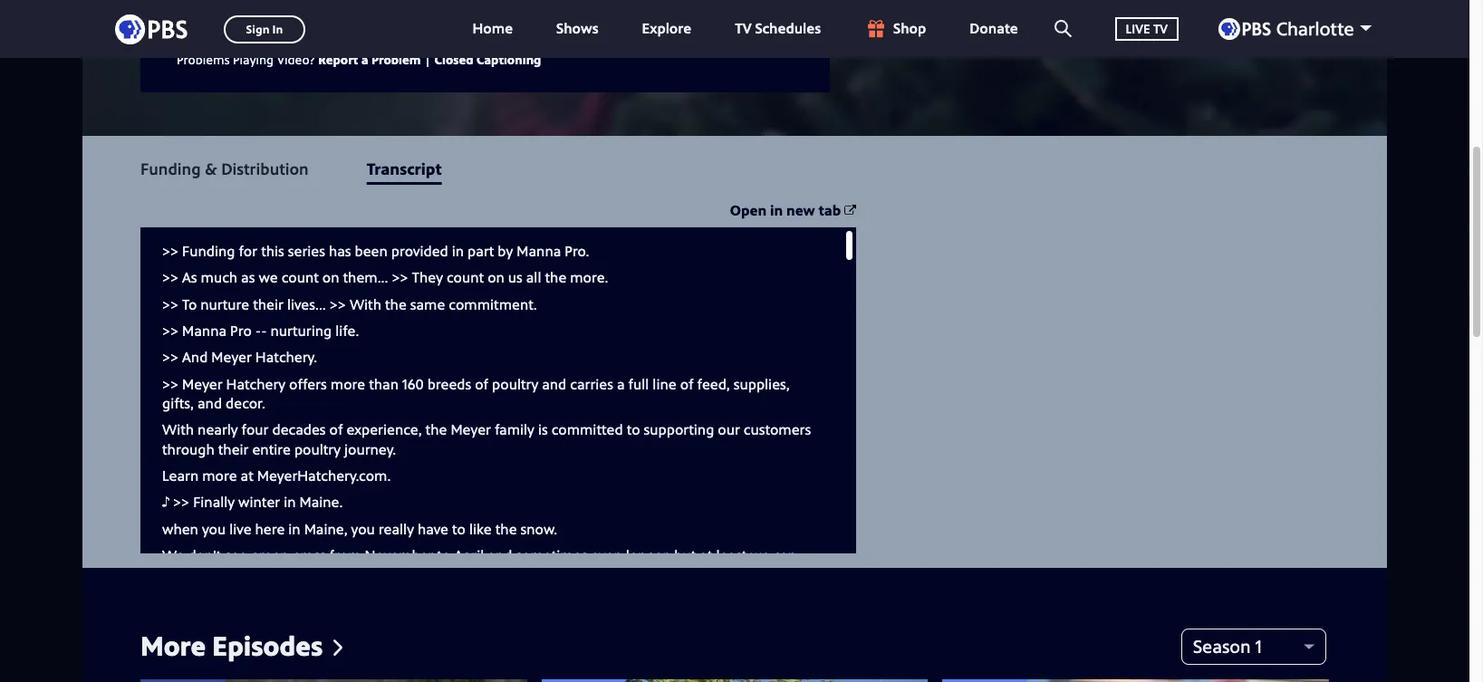 Task type: locate. For each thing, give the bounding box(es) containing it.
0 horizontal spatial more
[[202, 466, 237, 486]]

we right the as
[[259, 268, 278, 288]]

winter
[[238, 492, 280, 512]]

1 vertical spatial meyer
[[182, 374, 223, 394]]

meyer
[[212, 347, 252, 367], [182, 374, 223, 394], [451, 420, 491, 440]]

meyer down and
[[182, 374, 223, 394]]

and
[[542, 374, 567, 394], [198, 393, 222, 413], [488, 546, 512, 566]]

at right but
[[700, 546, 713, 566]]

1 vertical spatial with
[[162, 420, 194, 440]]

0 horizontal spatial manna
[[182, 321, 227, 341]]

0 vertical spatial their
[[253, 294, 284, 314]]

0 vertical spatial with
[[350, 294, 382, 314]]

twitter image
[[694, 7, 712, 25]]

1 vertical spatial manna
[[182, 321, 227, 341]]

least
[[716, 546, 747, 566]]

with down them...
[[350, 294, 382, 314]]

captioning
[[477, 50, 541, 68]]

1 horizontal spatial at
[[700, 546, 713, 566]]

much
[[201, 268, 238, 288]]

you up from
[[351, 519, 375, 539]]

more
[[331, 374, 365, 394], [202, 466, 237, 486]]

video?
[[277, 50, 315, 68]]

funding left &
[[140, 157, 201, 179]]

of right decades
[[329, 420, 343, 440]]

0 horizontal spatial count
[[282, 268, 319, 288]]

1 horizontal spatial to
[[452, 519, 466, 539]]

you left live
[[202, 519, 226, 539]]

>> left and
[[162, 347, 179, 367]]

0 horizontal spatial at
[[241, 466, 254, 486]]

always
[[162, 565, 206, 585]]

1 horizontal spatial you
[[351, 519, 375, 539]]

1 horizontal spatial on
[[488, 268, 505, 288]]

2 - from the left
[[261, 321, 267, 341]]

finally
[[193, 492, 235, 512]]

funding up much
[[182, 241, 235, 261]]

the right the like
[[496, 519, 517, 539]]

manna
[[517, 241, 561, 261], [182, 321, 227, 341]]

can
[[774, 546, 797, 566]]

>> left the as
[[162, 268, 179, 288]]

1 horizontal spatial manna
[[517, 241, 561, 261]]

same
[[410, 294, 445, 314]]

at up winter
[[241, 466, 254, 486]]

family
[[495, 420, 535, 440]]

0 horizontal spatial we
[[259, 268, 278, 288]]

&
[[205, 157, 217, 179]]

carries
[[570, 374, 614, 394]]

provided
[[391, 241, 448, 261]]

|
[[424, 50, 432, 68]]

christmas.
[[351, 565, 419, 585]]

and up nearly
[[198, 393, 222, 413]]

open in new tab link
[[730, 200, 857, 220]]

grass
[[292, 546, 326, 566]]

to left supporting
[[627, 420, 640, 440]]

1 vertical spatial their
[[218, 439, 249, 459]]

this
[[261, 241, 284, 261]]

0 horizontal spatial passport image
[[542, 680, 628, 683]]

2 horizontal spatial a
[[617, 374, 625, 394]]

more up finally
[[202, 466, 237, 486]]

snow.
[[521, 519, 558, 539]]

closed captioning link
[[435, 50, 541, 68]]

the down breeds
[[426, 420, 447, 440]]

1 horizontal spatial with
[[350, 294, 382, 314]]

1 - from the left
[[255, 321, 261, 341]]

tv schedules
[[735, 18, 821, 38]]

and right april
[[488, 546, 512, 566]]

manna up all
[[517, 241, 561, 261]]

nurture
[[201, 294, 249, 314]]

1 passport image from the left
[[542, 680, 628, 683]]

meyer left family
[[451, 420, 491, 440]]

and
[[182, 347, 208, 367]]

november
[[365, 546, 434, 566]]

tv schedules link
[[717, 0, 839, 58]]

tv right twitter icon
[[735, 18, 752, 38]]

0 vertical spatial poultry
[[492, 374, 539, 394]]

hatchery
[[226, 374, 286, 394]]

committed
[[552, 420, 623, 440]]

a left white
[[300, 565, 308, 585]]

more.
[[570, 268, 609, 288]]

1 vertical spatial at
[[700, 546, 713, 566]]

with
[[350, 294, 382, 314], [162, 420, 194, 440]]

0 vertical spatial manna
[[517, 241, 561, 261]]

experience,
[[347, 420, 422, 440]]

transcript link
[[367, 157, 442, 179]]

supporting
[[644, 420, 715, 440]]

0 vertical spatial meyer
[[212, 347, 252, 367]]

in right here
[[289, 519, 301, 539]]

we
[[162, 546, 184, 566]]

1 on from the left
[[323, 268, 339, 288]]

to left april
[[437, 546, 451, 566]]

a left the full at the bottom left of the page
[[617, 374, 625, 394]]

of right breeds
[[475, 374, 489, 394]]

at
[[241, 466, 254, 486], [700, 546, 713, 566]]

tv right live
[[1154, 20, 1168, 37]]

1 horizontal spatial passport image
[[943, 680, 1030, 683]]

green
[[251, 546, 289, 566]]

the
[[545, 268, 567, 288], [385, 294, 407, 314], [426, 420, 447, 440], [496, 519, 517, 539]]

1 horizontal spatial a
[[361, 50, 368, 68]]

2 you from the left
[[351, 519, 375, 539]]

1 horizontal spatial poultry
[[492, 374, 539, 394]]

2 passport image from the left
[[943, 680, 1030, 683]]

they
[[412, 268, 443, 288]]

1 horizontal spatial we
[[751, 546, 770, 566]]

with down gifts,
[[162, 420, 194, 440]]

live tv
[[1126, 20, 1168, 37]]

count down part
[[447, 268, 484, 288]]

tv inside "link"
[[735, 18, 752, 38]]

more left than
[[331, 374, 365, 394]]

open in new tab
[[730, 200, 845, 220]]

their down the as
[[253, 294, 284, 314]]

and left the carries
[[542, 374, 567, 394]]

on down has
[[323, 268, 339, 288]]

tab list containing funding & distribution
[[82, 136, 1388, 201]]

we left the can
[[751, 546, 770, 566]]

a
[[361, 50, 368, 68], [617, 374, 625, 394], [300, 565, 308, 585]]

0 horizontal spatial on
[[323, 268, 339, 288]]

transcript tab panel
[[82, 200, 1388, 585]]

1 horizontal spatial count
[[447, 268, 484, 288]]

1 horizontal spatial and
[[488, 546, 512, 566]]

in
[[770, 200, 783, 220], [452, 241, 464, 261], [284, 492, 296, 512], [289, 519, 301, 539]]

in left new
[[770, 200, 783, 220]]

0 horizontal spatial to
[[437, 546, 451, 566]]

to left the like
[[452, 519, 466, 539]]

home link
[[455, 0, 531, 58]]

problems playing video? report a problem | closed captioning
[[177, 50, 541, 68]]

2 horizontal spatial to
[[627, 420, 640, 440]]

of right line
[[680, 374, 694, 394]]

white
[[311, 565, 348, 585]]

report a problem button
[[318, 48, 421, 70]]

1 vertical spatial a
[[617, 374, 625, 394]]

distribution
[[221, 157, 309, 179]]

offers
[[289, 374, 327, 394]]

1 horizontal spatial their
[[253, 294, 284, 314]]

gifts,
[[162, 393, 194, 413]]

2 vertical spatial to
[[437, 546, 451, 566]]

0 vertical spatial more
[[331, 374, 365, 394]]

meyer down "pro" on the left of the page
[[212, 347, 252, 367]]

funding inside >> funding for this series has been provided in part by manna pro. >> as much as we count on them... >> they count on us all the more. >> to nurture their lives... >> with the same commitment. >> manna pro -- nurturing life. >> and meyer hatchery. >> meyer hatchery offers more than 160 breeds of poultry and carries a full line of feed, supplies, gifts, and decor. with nearly four decades of experience, the meyer family is committed to supporting our customers through their entire poultry journey. learn more at meyerhatchery.com. ♪ >> finally winter in maine. when you live here in maine, you really have to like the snow. we don't see green grass from november to april and sometimes even longer, but at least we can always be assured of a white christmas.
[[182, 241, 235, 261]]

live tv link
[[1097, 0, 1197, 58]]

on
[[323, 268, 339, 288], [488, 268, 505, 288]]

>> left for
[[162, 241, 179, 261]]

learn
[[162, 466, 199, 486]]

live
[[1126, 20, 1151, 37]]

a right report
[[361, 50, 368, 68]]

facebook image
[[656, 7, 674, 25]]

tab list
[[82, 136, 1388, 201]]

on left us on the left top of page
[[488, 268, 505, 288]]

poultry up meyerhatchery.com.
[[294, 439, 341, 459]]

playing
[[233, 50, 274, 68]]

here
[[255, 519, 285, 539]]

2 horizontal spatial and
[[542, 374, 567, 394]]

settings
[[311, 6, 366, 26]]

0 horizontal spatial you
[[202, 519, 226, 539]]

1 vertical spatial funding
[[182, 241, 235, 261]]

video thumbnail: welcome to my farm apple of my eye image
[[542, 680, 928, 683]]

poultry up family
[[492, 374, 539, 394]]

0 vertical spatial a
[[361, 50, 368, 68]]

manna up and
[[182, 321, 227, 341]]

shop link
[[847, 0, 945, 58]]

1 vertical spatial poultry
[[294, 439, 341, 459]]

count up lives...
[[282, 268, 319, 288]]

1 horizontal spatial tv
[[1154, 20, 1168, 37]]

explore link
[[624, 0, 710, 58]]

donate
[[970, 18, 1018, 38]]

really
[[379, 519, 414, 539]]

shows link
[[538, 0, 617, 58]]

passport image for "video thumbnail: welcome to my farm lobster bake"
[[943, 680, 1030, 683]]

part
[[468, 241, 494, 261]]

2 vertical spatial a
[[300, 565, 308, 585]]

funding
[[140, 157, 201, 179], [182, 241, 235, 261]]

their
[[253, 294, 284, 314], [218, 439, 249, 459]]

passport image
[[542, 680, 628, 683], [943, 680, 1030, 683]]

0 horizontal spatial tv
[[735, 18, 752, 38]]

their left entire
[[218, 439, 249, 459]]



Task type: describe. For each thing, give the bounding box(es) containing it.
has
[[329, 241, 351, 261]]

been
[[355, 241, 388, 261]]

line
[[653, 374, 677, 394]]

home
[[473, 18, 513, 38]]

is
[[538, 420, 548, 440]]

schedules
[[755, 18, 821, 38]]

problems
[[177, 50, 230, 68]]

have
[[418, 519, 449, 539]]

nearly
[[198, 420, 238, 440]]

of right assured
[[283, 565, 296, 585]]

in right winter
[[284, 492, 296, 512]]

for
[[239, 241, 258, 261]]

♪
[[162, 492, 170, 512]]

decor.
[[226, 393, 266, 413]]

april
[[454, 546, 484, 566]]

four
[[242, 420, 269, 440]]

>> up through
[[162, 374, 179, 394]]

be
[[209, 565, 226, 585]]

feed,
[[697, 374, 730, 394]]

0 horizontal spatial poultry
[[294, 439, 341, 459]]

0 vertical spatial at
[[241, 466, 254, 486]]

from
[[330, 546, 361, 566]]

>> left to
[[162, 294, 179, 314]]

>> funding for this series has been provided in part by manna pro. >> as much as we count on them... >> they count on us all the more. >> to nurture their lives... >> with the same commitment. >> manna pro -- nurturing life. >> and meyer hatchery. >> meyer hatchery offers more than 160 breeds of poultry and carries a full line of feed, supplies, gifts, and decor. with nearly four decades of experience, the meyer family is committed to supporting our customers through their entire poultry journey. learn more at meyerhatchery.com. ♪ >> finally winter in maine. when you live here in maine, you really have to like the snow. we don't see green grass from november to april and sometimes even longer, but at least we can always be assured of a white christmas.
[[162, 241, 811, 585]]

closed
[[435, 50, 474, 68]]

through
[[162, 439, 215, 459]]

to
[[182, 294, 197, 314]]

episodes
[[212, 627, 323, 664]]

donate link
[[952, 0, 1037, 58]]

>> left "pro" on the left of the page
[[162, 321, 179, 341]]

commitment.
[[449, 294, 537, 314]]

tab
[[819, 200, 841, 220]]

explore
[[642, 18, 692, 38]]

by
[[498, 241, 513, 261]]

search image
[[1055, 20, 1072, 37]]

more episodes link
[[140, 627, 343, 664]]

live
[[229, 519, 252, 539]]

hatchery.
[[255, 347, 317, 367]]

1 horizontal spatial more
[[331, 374, 365, 394]]

0 vertical spatial we
[[259, 268, 278, 288]]

1 vertical spatial more
[[202, 466, 237, 486]]

full
[[629, 374, 649, 394]]

us
[[508, 268, 523, 288]]

customers
[[744, 420, 811, 440]]

2 vertical spatial meyer
[[451, 420, 491, 440]]

2 count from the left
[[447, 268, 484, 288]]

>> up life.
[[330, 294, 346, 314]]

sometimes
[[516, 546, 588, 566]]

the left 'same'
[[385, 294, 407, 314]]

decades
[[272, 420, 326, 440]]

open
[[730, 200, 767, 220]]

nurturing
[[271, 321, 332, 341]]

report
[[318, 50, 358, 68]]

lives...
[[287, 294, 326, 314]]

even
[[591, 546, 622, 566]]

meyerhatchery.com.
[[257, 466, 391, 486]]

funding & distribution
[[140, 157, 309, 179]]

funding & distribution link
[[140, 157, 309, 179]]

them...
[[343, 268, 388, 288]]

play
[[279, 6, 307, 26]]

journey.
[[344, 439, 396, 459]]

continuous play settings
[[199, 6, 366, 26]]

more episodes
[[140, 627, 323, 664]]

tv inside 'link'
[[1154, 20, 1168, 37]]

0 vertical spatial funding
[[140, 157, 201, 179]]

breeds
[[427, 374, 472, 394]]

1 vertical spatial to
[[452, 519, 466, 539]]

0 horizontal spatial with
[[162, 420, 194, 440]]

in left part
[[452, 241, 464, 261]]

pbs image
[[115, 9, 188, 49]]

0 horizontal spatial a
[[300, 565, 308, 585]]

see
[[225, 546, 247, 566]]

160
[[402, 374, 424, 394]]

0 vertical spatial to
[[627, 420, 640, 440]]

>> right ♪
[[173, 492, 190, 512]]

>> left they at the left of the page
[[392, 268, 408, 288]]

video thumbnail: welcome to my farm lobster bake image
[[943, 680, 1330, 683]]

maine,
[[304, 519, 348, 539]]

1 you from the left
[[202, 519, 226, 539]]

series
[[288, 241, 325, 261]]

passport image for video thumbnail: welcome to my farm apple of my eye
[[542, 680, 628, 683]]

shop
[[894, 18, 927, 38]]

transcript
[[367, 157, 442, 179]]

entire
[[252, 439, 291, 459]]

when
[[162, 519, 198, 539]]

new
[[787, 200, 815, 220]]

more
[[140, 627, 206, 664]]

2 on from the left
[[488, 268, 505, 288]]

shows
[[557, 18, 599, 38]]

life.
[[336, 321, 359, 341]]

as
[[182, 268, 197, 288]]

as
[[241, 268, 255, 288]]

than
[[369, 374, 399, 394]]

the right all
[[545, 268, 567, 288]]

1 vertical spatial we
[[751, 546, 770, 566]]

pbs charlotte image
[[1219, 18, 1354, 40]]

assured
[[229, 565, 279, 585]]

0 horizontal spatial their
[[218, 439, 249, 459]]

continuous
[[199, 6, 276, 26]]

longer,
[[626, 546, 671, 566]]

pro.
[[565, 241, 590, 261]]

problem
[[372, 50, 421, 68]]

1 count from the left
[[282, 268, 319, 288]]

0 horizontal spatial and
[[198, 393, 222, 413]]

our
[[718, 420, 740, 440]]



Task type: vqa. For each thing, say whether or not it's contained in the screenshot.
Hidden
no



